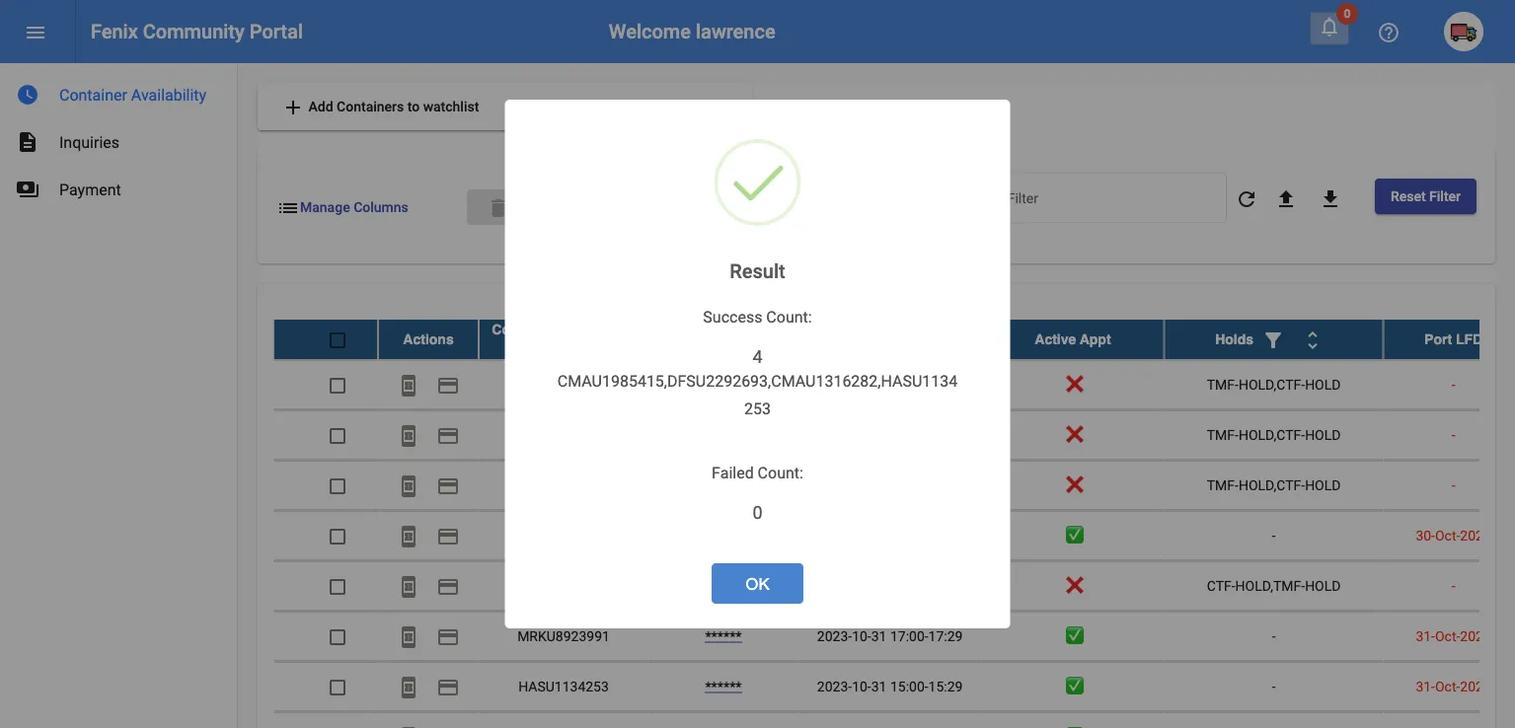 Task type: locate. For each thing, give the bounding box(es) containing it.
4 book_online button from the top
[[389, 516, 429, 555]]

2023 for 2023-10-31 15:00-15:29
[[1461, 678, 1492, 695]]

1 vertical spatial ****** link
[[705, 678, 742, 695]]

payment
[[436, 374, 460, 397], [436, 424, 460, 448], [436, 474, 460, 498], [436, 525, 460, 548], [436, 575, 460, 599], [436, 625, 460, 649], [436, 676, 460, 699]]

1 horizontal spatial container
[[492, 321, 557, 337]]

no color image containing file_upload
[[1275, 187, 1298, 211]]

1 vertical spatial 31-
[[1416, 678, 1436, 695]]

30-
[[1416, 527, 1436, 544]]

6 payment button from the top
[[429, 617, 468, 656]]

1 tmf- from the top
[[1207, 376, 1239, 393]]

tmf-hold,ctf-hold for sixth row from the bottom
[[1207, 477, 1341, 493]]

holds filter_alt
[[1216, 328, 1286, 352]]

1 31- from the top
[[1416, 628, 1436, 644]]

unfold_more
[[1301, 328, 1325, 352]]

2023
[[1461, 527, 1492, 544], [1461, 628, 1492, 644], [1461, 678, 1492, 695]]

count: up the "0"
[[758, 463, 804, 482]]

book_online
[[397, 374, 421, 397], [397, 424, 421, 448], [397, 474, 421, 498], [397, 525, 421, 548], [397, 575, 421, 599], [397, 625, 421, 649], [397, 676, 421, 699]]

2 payment button from the top
[[429, 415, 468, 455]]

Global Watchlist Filter field
[[965, 194, 1217, 210]]

active appt column header
[[982, 319, 1165, 359]]

container
[[59, 85, 127, 104], [492, 321, 557, 337]]

file_download button
[[1311, 179, 1351, 218]]

2 vertical spatial ✅
[[1066, 678, 1080, 695]]

no color image for menu button
[[24, 21, 47, 44]]

3 2023 from the top
[[1461, 678, 1492, 695]]

hold for eighth row from the bottom of the grid containing filter_alt
[[1305, 376, 1341, 393]]

tmf-hold,ctf-hold
[[1207, 376, 1341, 393], [1207, 427, 1341, 443], [1207, 477, 1341, 493]]

1 oct- from the top
[[1436, 527, 1461, 544]]

0 vertical spatial hold,ctf-
[[1239, 376, 1305, 393]]

book_online for no color icon associated with first payment button from the bottom of the page's book_online button
[[397, 676, 421, 699]]

hold,ctf- for sixth row from the bottom
[[1239, 477, 1305, 493]]

3 tmf- from the top
[[1207, 477, 1239, 493]]

1 vertical spatial 31-oct-2023
[[1416, 678, 1492, 695]]

1 2023 from the top
[[1461, 527, 1492, 544]]

no color image containing file_download
[[1319, 187, 1343, 211]]

10- for 17:00-
[[852, 628, 872, 644]]

count:
[[767, 307, 812, 326], [758, 463, 804, 482]]

2 10- from the top
[[852, 678, 872, 695]]

no color image for book_online button for 2nd payment button
[[397, 424, 421, 448]]

file_upload
[[1275, 187, 1298, 211]]

2 ****** link from the top
[[705, 678, 742, 695]]

list manage columns
[[276, 196, 409, 220]]

7 book_online button from the top
[[389, 667, 429, 707]]

1 book_online button from the top
[[389, 365, 429, 404]]

3 oct- from the top
[[1436, 678, 1461, 695]]

4 book_online from the top
[[397, 525, 421, 548]]

no color image for book_online button for first payment button from the top of the page
[[397, 374, 421, 397]]

oct- for 2023-10-31 17:00-17:29
[[1436, 628, 1461, 644]]

unfold_more button
[[1294, 319, 1333, 359]]

lawrence
[[696, 20, 776, 43]]

0 vertical spatial count:
[[767, 307, 812, 326]]

no color image containing description
[[16, 130, 39, 154]]

0 vertical spatial 10-
[[852, 628, 872, 644]]

5 book_online from the top
[[397, 575, 421, 599]]

notifications_none button
[[1310, 12, 1350, 45]]

0 vertical spatial 2023-
[[817, 628, 852, 644]]

port lfd
[[1425, 331, 1483, 347]]

✅
[[1066, 527, 1080, 544], [1066, 628, 1080, 644], [1066, 678, 1080, 695]]

1 hold from the top
[[1305, 376, 1341, 393]]

2 vertical spatial oct-
[[1436, 678, 1461, 695]]

hold for seventh row from the bottom of the grid containing filter_alt
[[1305, 427, 1341, 443]]

no color image inside filter_alt popup button
[[1262, 328, 1286, 352]]

8 row from the top
[[274, 662, 1516, 712]]

31
[[872, 628, 887, 644], [872, 678, 887, 695]]

2 tmf- from the top
[[1207, 427, 1239, 443]]

2 ❌ from the top
[[1066, 427, 1080, 443]]

0 vertical spatial 31-
[[1416, 628, 1436, 644]]

container inside container nbr column header
[[492, 321, 557, 337]]

0 vertical spatial oct-
[[1436, 527, 1461, 544]]

book_online for book_online button corresponding to fourth payment button from the bottom of the page no color image
[[397, 525, 421, 548]]

2023- for 2023-10-31 17:00-17:29
[[817, 628, 852, 644]]

1 tmf-hold,ctf-hold from the top
[[1207, 376, 1341, 393]]

2 payment from the top
[[436, 424, 460, 448]]

hold for sixth row from the bottom
[[1305, 477, 1341, 493]]

column header
[[649, 319, 799, 359], [799, 319, 982, 359], [1165, 319, 1384, 359]]

no color image for notifications_none popup button
[[1318, 15, 1342, 39]]

0 vertical spatial 31-oct-2023
[[1416, 628, 1492, 644]]

book_online button
[[389, 365, 429, 404], [389, 415, 429, 455], [389, 466, 429, 505], [389, 516, 429, 555], [389, 566, 429, 606], [389, 617, 429, 656], [389, 667, 429, 707]]

no color image inside notifications_none popup button
[[1318, 15, 1342, 39]]

oct-
[[1436, 527, 1461, 544], [1436, 628, 1461, 644], [1436, 678, 1461, 695]]

2 31 from the top
[[872, 678, 887, 695]]

grid
[[274, 319, 1516, 729]]

0 vertical spatial 2023
[[1461, 527, 1492, 544]]

navigation containing watch_later
[[0, 63, 237, 213]]

1 vertical spatial ******
[[705, 678, 742, 695]]

2023- left the 15:00-
[[817, 678, 852, 695]]

1 vertical spatial 2023
[[1461, 628, 1492, 644]]

no color image
[[24, 21, 47, 44], [16, 178, 39, 201], [1235, 187, 1259, 211], [1262, 328, 1286, 352], [436, 374, 460, 397], [436, 424, 460, 448], [436, 525, 460, 548], [397, 575, 421, 599], [436, 575, 460, 599], [397, 625, 421, 649], [397, 676, 421, 699]]

4 payment button from the top
[[429, 516, 468, 555]]

1 31-oct-2023 from the top
[[1416, 628, 1492, 644]]

book_online button for sixth payment button
[[389, 617, 429, 656]]

actions column header
[[378, 319, 479, 359]]

row
[[274, 319, 1516, 360], [274, 360, 1516, 410], [274, 410, 1516, 461], [274, 461, 1516, 511], [274, 511, 1516, 561], [274, 561, 1516, 612], [274, 612, 1516, 662], [274, 662, 1516, 712], [274, 712, 1516, 729]]

no color image containing help_outline
[[1377, 21, 1401, 44]]

no color image for book_online button for 5th payment button from the top
[[397, 575, 421, 599]]

3 payment from the top
[[436, 474, 460, 498]]

no color image for "help_outline" "popup button"
[[1377, 21, 1401, 44]]

3 row from the top
[[274, 410, 1516, 461]]

10-
[[852, 628, 872, 644], [852, 678, 872, 695]]

fenix community portal
[[91, 20, 303, 43]]

6 book_online button from the top
[[389, 617, 429, 656]]

2 book_online button from the top
[[389, 415, 429, 455]]

book_online button for first payment button from the top of the page
[[389, 365, 429, 404]]

31- for 15:29
[[1416, 678, 1436, 695]]

filter_alt button
[[1254, 319, 1294, 359]]

4 cmau1985415,dfsu2292693,cmau1316282,hasu1134 253
[[558, 346, 958, 418]]

1 vertical spatial 2023-
[[817, 678, 852, 695]]

1 hold,ctf- from the top
[[1239, 376, 1305, 393]]

count: down result
[[767, 307, 812, 326]]

1 vertical spatial oct-
[[1436, 628, 1461, 644]]

delete
[[487, 196, 511, 220]]

4 ❌ from the top
[[1066, 578, 1080, 594]]

no color image for first payment button from the top of the page
[[436, 374, 460, 397]]

refresh button
[[1227, 179, 1267, 218]]

3 book_online from the top
[[397, 474, 421, 498]]

✅ for 2023-10-31 15:00-15:29
[[1066, 678, 1080, 695]]

menu button
[[16, 12, 55, 51]]

container up nbr
[[492, 321, 557, 337]]

5 row from the top
[[274, 511, 1516, 561]]

2 vertical spatial hold,ctf-
[[1239, 477, 1305, 493]]

******
[[705, 628, 742, 644], [705, 678, 742, 695]]

no color image for first payment button from the bottom of the page's book_online button
[[397, 676, 421, 699]]

1 vertical spatial ✅
[[1066, 628, 1080, 644]]

1 vertical spatial tmf-
[[1207, 427, 1239, 443]]

2 ****** from the top
[[705, 678, 742, 695]]

lfd
[[1456, 331, 1483, 347]]

5 payment button from the top
[[429, 566, 468, 606]]

- link for 5th payment button from the bottom
[[721, 477, 726, 493]]

container up inquiries
[[59, 85, 127, 104]]

container nbr
[[492, 321, 557, 357]]

31-
[[1416, 628, 1436, 644], [1416, 678, 1436, 695]]

0 vertical spatial ****** link
[[705, 628, 742, 644]]

cmau1985415,dfsu2292693,cmau1316282,hasu1134
[[558, 372, 958, 390]]

1 ****** from the top
[[705, 628, 742, 644]]

1 31 from the top
[[872, 628, 887, 644]]

0 vertical spatial tmf-
[[1207, 376, 1239, 393]]

****** link for 2023-10-31 17:00-17:29
[[705, 628, 742, 644]]

17:00-
[[891, 628, 929, 644]]

no color image inside the refresh 'button'
[[1235, 187, 1259, 211]]

success
[[703, 307, 763, 326]]

navigation
[[0, 63, 237, 213]]

1 vertical spatial hold,ctf-
[[1239, 427, 1305, 443]]

delete button
[[467, 189, 530, 225]]

2 2023- from the top
[[817, 678, 852, 695]]

payment
[[59, 180, 121, 199]]

no color image
[[1318, 15, 1342, 39], [1377, 21, 1401, 44], [16, 83, 39, 107], [16, 130, 39, 154], [1275, 187, 1298, 211], [1319, 187, 1343, 211], [276, 196, 300, 220], [1301, 328, 1325, 352], [397, 374, 421, 397], [397, 424, 421, 448], [397, 474, 421, 498], [436, 474, 460, 498], [397, 525, 421, 548], [436, 625, 460, 649], [436, 676, 460, 699], [397, 726, 421, 729]]

2 - link from the top
[[721, 477, 726, 493]]

1 10- from the top
[[852, 628, 872, 644]]

3 ✅ from the top
[[1066, 678, 1080, 695]]

no color image for book_online button related to 5th payment button from the bottom
[[397, 474, 421, 498]]

2 tmf-hold,ctf-hold from the top
[[1207, 427, 1341, 443]]

2 row from the top
[[274, 360, 1516, 410]]

1 2023- from the top
[[817, 628, 852, 644]]

0
[[753, 502, 763, 523]]

1 ****** link from the top
[[705, 628, 742, 644]]

no color image containing menu
[[24, 21, 47, 44]]

4 row from the top
[[274, 461, 1516, 511]]

no color image for first payment button from the bottom of the page
[[436, 676, 460, 699]]

0 vertical spatial ******
[[705, 628, 742, 644]]

1 payment from the top
[[436, 374, 460, 397]]

1 ❌ from the top
[[1066, 376, 1080, 393]]

no color image for sixth payment button book_online button
[[397, 625, 421, 649]]

book_online button for first payment button from the bottom of the page
[[389, 667, 429, 707]]

31 for 15:00-
[[872, 678, 887, 695]]

31 left 17:00-
[[872, 628, 887, 644]]

2 hold from the top
[[1305, 427, 1341, 443]]

4
[[753, 346, 763, 367]]

7 book_online from the top
[[397, 676, 421, 699]]

payment button
[[429, 365, 468, 404], [429, 415, 468, 455], [429, 466, 468, 505], [429, 516, 468, 555], [429, 566, 468, 606], [429, 617, 468, 656], [429, 667, 468, 707]]

manage
[[300, 200, 350, 216]]

9 row from the top
[[274, 712, 1516, 729]]

31-oct-2023 for 2023-10-31 15:00-15:29
[[1416, 678, 1492, 695]]

file_upload button
[[1267, 179, 1306, 218]]

6 book_online from the top
[[397, 625, 421, 649]]

2 2023 from the top
[[1461, 628, 1492, 644]]

no color image containing filter_alt
[[1262, 328, 1286, 352]]

3 hold from the top
[[1305, 477, 1341, 493]]

1 vertical spatial container
[[492, 321, 557, 337]]

no color image containing refresh
[[1235, 187, 1259, 211]]

no color image for the file_download "button"
[[1319, 187, 1343, 211]]

3 tmf-hold,ctf-hold from the top
[[1207, 477, 1341, 493]]

2 31- from the top
[[1416, 678, 1436, 695]]

0 vertical spatial ✅
[[1066, 527, 1080, 544]]

-
[[721, 376, 726, 393], [888, 376, 892, 393], [1452, 376, 1456, 393], [1452, 427, 1456, 443], [721, 477, 726, 493], [1452, 477, 1456, 493], [1272, 527, 1276, 544], [1452, 578, 1456, 594], [1272, 628, 1276, 644], [1272, 678, 1276, 695]]

0 vertical spatial 31
[[872, 628, 887, 644]]

2 vertical spatial 2023
[[1461, 678, 1492, 695]]

0 vertical spatial container
[[59, 85, 127, 104]]

5 book_online button from the top
[[389, 566, 429, 606]]

2 ✅ from the top
[[1066, 628, 1080, 644]]

3 payment button from the top
[[429, 466, 468, 505]]

list
[[276, 196, 300, 220]]

menu
[[24, 21, 47, 44]]

tmf-hold,ctf-hold for seventh row from the bottom of the grid containing filter_alt
[[1207, 427, 1341, 443]]

1 row from the top
[[274, 319, 1516, 360]]

2 oct- from the top
[[1436, 628, 1461, 644]]

no color image for 2nd payment button
[[436, 424, 460, 448]]

10- left the 15:00-
[[852, 678, 872, 695]]

1 vertical spatial 10-
[[852, 678, 872, 695]]

container nbr column header
[[479, 319, 649, 359]]

1 vertical spatial - link
[[721, 477, 726, 493]]

ctf-
[[1207, 578, 1236, 594]]

no color image containing notifications_none
[[1318, 15, 1342, 39]]

count: for failed count:
[[758, 463, 804, 482]]

3 column header from the left
[[1165, 319, 1384, 359]]

reset filter
[[1391, 188, 1461, 204]]

2 31-oct-2023 from the top
[[1416, 678, 1492, 695]]

book_online for book_online button for 5th payment button from the top's no color icon
[[397, 575, 421, 599]]

4 hold from the top
[[1305, 578, 1341, 594]]

2023- left 17:00-
[[817, 628, 852, 644]]

3 hold,ctf- from the top
[[1239, 477, 1305, 493]]

2 hold,ctf- from the top
[[1239, 427, 1305, 443]]

2 book_online from the top
[[397, 424, 421, 448]]

1 vertical spatial 31
[[872, 678, 887, 695]]

3 ❌ from the top
[[1066, 477, 1080, 493]]

2 vertical spatial tmf-
[[1207, 477, 1239, 493]]

book_online for sixth payment button book_online button's no color icon
[[397, 625, 421, 649]]

1 ✅ from the top
[[1066, 527, 1080, 544]]

2 vertical spatial tmf-hold,ctf-hold
[[1207, 477, 1341, 493]]

10- left 17:00-
[[852, 628, 872, 644]]

no color image inside the file_download "button"
[[1319, 187, 1343, 211]]

31 for 17:00-
[[872, 628, 887, 644]]

container availability
[[59, 85, 206, 104]]

0 vertical spatial tmf-hold,ctf-hold
[[1207, 376, 1341, 393]]

ok
[[746, 574, 770, 593]]

✅ for 2023-10-31 17:00-17:29
[[1066, 628, 1080, 644]]

0 horizontal spatial container
[[59, 85, 127, 104]]

tmf-
[[1207, 376, 1239, 393], [1207, 427, 1239, 443], [1207, 477, 1239, 493]]

no color image inside the file_upload button
[[1275, 187, 1298, 211]]

availability
[[131, 85, 206, 104]]

hold,ctf-
[[1239, 376, 1305, 393], [1239, 427, 1305, 443], [1239, 477, 1305, 493]]

❌
[[1066, 376, 1080, 393], [1066, 427, 1080, 443], [1066, 477, 1080, 493], [1066, 578, 1080, 594]]

hold
[[1305, 376, 1341, 393], [1305, 427, 1341, 443], [1305, 477, 1341, 493], [1305, 578, 1341, 594]]

3 book_online button from the top
[[389, 466, 429, 505]]

1 vertical spatial tmf-hold,ctf-hold
[[1207, 427, 1341, 443]]

2023-
[[817, 628, 852, 644], [817, 678, 852, 695]]

reset
[[1391, 188, 1426, 204]]

31-oct-2023
[[1416, 628, 1492, 644], [1416, 678, 1492, 695]]

1 - link from the top
[[721, 376, 726, 393]]

- link
[[721, 376, 726, 393], [721, 477, 726, 493]]

1 vertical spatial count:
[[758, 463, 804, 482]]

0 vertical spatial - link
[[721, 376, 726, 393]]

****** link
[[705, 628, 742, 644], [705, 678, 742, 695]]

31 left the 15:00-
[[872, 678, 887, 695]]

cell
[[479, 410, 649, 460], [649, 410, 799, 460], [799, 410, 982, 460], [479, 461, 649, 510], [799, 461, 982, 510], [479, 511, 649, 560], [649, 511, 799, 560], [799, 511, 982, 560], [479, 561, 649, 611], [649, 561, 799, 611], [799, 561, 982, 611], [274, 712, 378, 729], [479, 712, 649, 729], [649, 712, 799, 729], [799, 712, 982, 729], [982, 712, 1165, 729], [1165, 712, 1384, 729], [1384, 712, 1516, 729]]

no color image inside menu button
[[24, 21, 47, 44]]

no color image inside unfold_more button
[[1301, 328, 1325, 352]]

no color image inside "help_outline" "popup button"
[[1377, 21, 1401, 44]]

10- for 15:00-
[[852, 678, 872, 695]]

no color image containing unfold_more
[[1301, 328, 1325, 352]]

1 book_online from the top
[[397, 374, 421, 397]]



Task type: vqa. For each thing, say whether or not it's contained in the screenshot.
the book_online button related to 4th "Payment" button from the top
yes



Task type: describe. For each thing, give the bounding box(es) containing it.
community
[[143, 20, 245, 43]]

****** link for 2023-10-31 15:00-15:29
[[705, 678, 742, 695]]

no color image for the refresh 'button'
[[1235, 187, 1259, 211]]

5 payment from the top
[[436, 575, 460, 599]]

mrku8923991
[[518, 628, 610, 644]]

payments
[[16, 178, 39, 201]]

17:29
[[929, 628, 963, 644]]

result dialog
[[505, 100, 1011, 629]]

4 payment from the top
[[436, 525, 460, 548]]

failed count:
[[712, 463, 804, 482]]

7 payment from the top
[[436, 676, 460, 699]]

2023 for 2023-10-31 17:00-17:29
[[1461, 628, 1492, 644]]

no color image for unfold_more button
[[1301, 328, 1325, 352]]

description
[[16, 130, 39, 154]]

book_online for no color image corresponding to book_online button related to 5th payment button from the bottom
[[397, 474, 421, 498]]

file_download
[[1319, 187, 1343, 211]]

port
[[1425, 331, 1452, 347]]

inquiries
[[59, 133, 119, 152]]

fenix
[[91, 20, 138, 43]]

columns
[[354, 200, 409, 216]]

result
[[730, 259, 786, 283]]

count: for success count:
[[767, 307, 812, 326]]

hold,tmf-
[[1236, 578, 1305, 594]]

2 column header from the left
[[799, 319, 982, 359]]

refresh
[[1235, 187, 1259, 211]]

no color image for the file_upload button
[[1275, 187, 1298, 211]]

filter_alt
[[1262, 328, 1286, 352]]

grid containing filter_alt
[[274, 319, 1516, 729]]

no color image containing watch_later
[[16, 83, 39, 107]]

253
[[745, 399, 771, 418]]

reset filter button
[[1375, 179, 1477, 214]]

delete image
[[487, 196, 511, 220]]

no color image for fourth payment button from the bottom of the page
[[436, 525, 460, 548]]

column header containing filter_alt
[[1165, 319, 1384, 359]]

1 payment button from the top
[[429, 365, 468, 404]]

success count:
[[703, 307, 812, 326]]

book_online button for fourth payment button from the bottom of the page
[[389, 516, 429, 555]]

31- for 17:29
[[1416, 628, 1436, 644]]

1 column header from the left
[[649, 319, 799, 359]]

book_online for book_online button for 2nd payment button's no color image
[[397, 424, 421, 448]]

6 row from the top
[[274, 561, 1516, 612]]

help_outline button
[[1370, 12, 1409, 51]]

15:29
[[929, 678, 963, 695]]

2023-10-31 17:00-17:29
[[817, 628, 963, 644]]

book_online button for 2nd payment button
[[389, 415, 429, 455]]

appt
[[1080, 331, 1111, 347]]

❌ for 4th row from the bottom of the grid containing filter_alt
[[1066, 578, 1080, 594]]

7 row from the top
[[274, 612, 1516, 662]]

cmau1985415
[[517, 376, 610, 393]]

30-oct-2023
[[1416, 527, 1492, 544]]

hold,ctf- for seventh row from the bottom of the grid containing filter_alt
[[1239, 427, 1305, 443]]

no color image for sixth payment button
[[436, 625, 460, 649]]

active appt
[[1035, 331, 1111, 347]]

31-oct-2023 for 2023-10-31 17:00-17:29
[[1416, 628, 1492, 644]]

holds
[[1216, 331, 1254, 347]]

2023- for 2023-10-31 15:00-15:29
[[817, 678, 852, 695]]

active
[[1035, 331, 1077, 347]]

no color image containing list
[[276, 196, 300, 220]]

book_online for no color image for book_online button for first payment button from the top of the page
[[397, 374, 421, 397]]

7 payment button from the top
[[429, 667, 468, 707]]

****** for 2023-10-31 17:00-17:29
[[705, 628, 742, 644]]

no color image containing payments
[[16, 178, 39, 201]]

tmf- for sixth row from the bottom
[[1207, 477, 1239, 493]]

no color image for book_online button corresponding to fourth payment button from the bottom of the page
[[397, 525, 421, 548]]

failed
[[712, 463, 754, 482]]

no color image for 5th payment button from the top
[[436, 575, 460, 599]]

welcome lawrence
[[609, 20, 776, 43]]

nbr
[[512, 341, 536, 357]]

hold for 4th row from the bottom of the grid containing filter_alt
[[1305, 578, 1341, 594]]

container for nbr
[[492, 321, 557, 337]]

ok button
[[712, 564, 804, 604]]

container for availability
[[59, 85, 127, 104]]

15:00-
[[891, 678, 929, 695]]

ctf-hold,tmf-hold
[[1207, 578, 1341, 594]]

welcome
[[609, 20, 691, 43]]

no color image for filter_alt popup button
[[1262, 328, 1286, 352]]

row containing filter_alt
[[274, 319, 1516, 360]]

tmf-hold,ctf-hold for eighth row from the bottom of the grid containing filter_alt
[[1207, 376, 1341, 393]]

hasu1134253
[[519, 678, 609, 695]]

oct- for 2023-10-31 15:00-15:29
[[1436, 678, 1461, 695]]

help_outline
[[1377, 21, 1401, 44]]

tmf- for seventh row from the bottom of the grid containing filter_alt
[[1207, 427, 1239, 443]]

filter
[[1430, 188, 1461, 204]]

notifications_none
[[1318, 15, 1342, 39]]

2023-10-31 15:00-15:29
[[817, 678, 963, 695]]

tmf- for eighth row from the bottom of the grid containing filter_alt
[[1207, 376, 1239, 393]]

❌ for seventh row from the bottom of the grid containing filter_alt
[[1066, 427, 1080, 443]]

watch_later
[[16, 83, 39, 107]]

6 payment from the top
[[436, 625, 460, 649]]

hold,ctf- for eighth row from the bottom of the grid containing filter_alt
[[1239, 376, 1305, 393]]

no color image for 5th payment button from the bottom
[[436, 474, 460, 498]]

actions
[[403, 331, 454, 347]]

book_online button for 5th payment button from the top
[[389, 566, 429, 606]]

****** for 2023-10-31 15:00-15:29
[[705, 678, 742, 695]]

❌ for sixth row from the bottom
[[1066, 477, 1080, 493]]

book_online button for 5th payment button from the bottom
[[389, 466, 429, 505]]

portal
[[250, 20, 303, 43]]

❌ for eighth row from the bottom of the grid containing filter_alt
[[1066, 376, 1080, 393]]

port lfd column header
[[1384, 319, 1516, 359]]

- link for first payment button from the top of the page
[[721, 376, 726, 393]]



